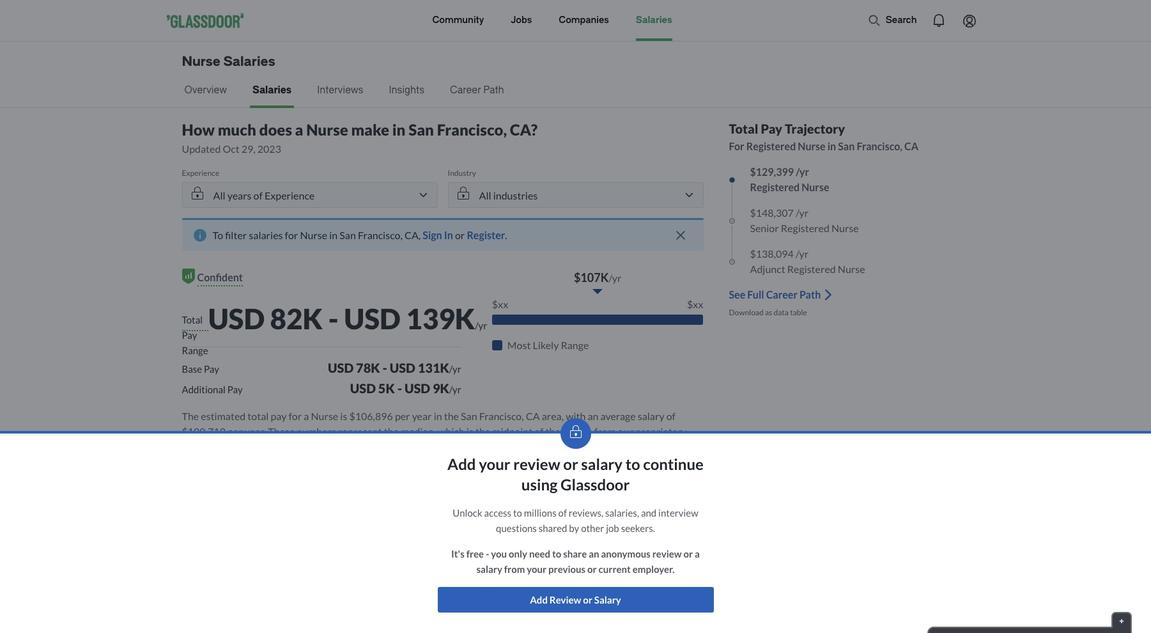 Task type: describe. For each thing, give the bounding box(es) containing it.
base
[[182, 363, 202, 375]]

1 horizontal spatial our
[[618, 425, 634, 437]]

/ inside usd 78k - usd 131k / yr
[[450, 363, 453, 375]]

previous
[[549, 563, 586, 575]]

francisco, inside how much does a nurse make in san francisco, ca? updated oct 29, 2023
[[437, 120, 507, 139]]

add for add your review or salary to continue using glassdoor
[[448, 455, 476, 473]]

0 horizontal spatial likely
[[533, 339, 559, 351]]

yr inside $138,094 / yr adjunct registered nurse
[[800, 248, 809, 260]]

adjunct registered nurse link
[[751, 262, 866, 277]]

0 horizontal spatial per
[[228, 425, 243, 437]]

1 horizontal spatial the
[[504, 441, 521, 453]]

it's free - you only need to share an anonymous review or a salary from your previous or current employer.
[[452, 548, 700, 575]]

millions
[[524, 507, 557, 519]]

median,
[[401, 425, 436, 437]]

estimate
[[224, 441, 264, 453]]

- up usd 5k
[[383, 360, 388, 375]]

an inside it's free - you only need to share an anonymous review or a salary from your previous or current employer.
[[589, 548, 600, 560]]

range"
[[623, 456, 655, 468]]

sharing.
[[510, 456, 545, 468]]

and right 25th
[[377, 471, 393, 484]]

+
[[437, 513, 443, 525]]

pay inside the estimated total pay for a nurse is $106,896 per year in the san francisco, ca area, with an average salary of $100,719 per year. these numbers represent the median, which is the midpoint of the ranges from our proprietary total pay estimate model and based on salaries collected from our users. the estimated additional pay is $6,177 per year. additional pay could include cash bonus, commission, tips, and profit sharing. the "most likely range" represents values that exist within the 25th and 75th percentile of all pay data available for this role.
[[206, 441, 222, 453]]

salary inside it's free - you only need to share an anonymous review or a salary from your previous or current employer.
[[477, 563, 503, 575]]

pay up range" at the right
[[617, 441, 633, 453]]

review
[[550, 594, 582, 606]]

this
[[586, 471, 603, 484]]

francisco, inside total pay trajectory for  registered nurse in san francisco, ca
[[857, 140, 903, 152]]

career path link
[[448, 72, 507, 108]]

anonymous
[[601, 548, 651, 560]]

nurse inside the $129,399 / yr registered nurse
[[802, 181, 830, 193]]

profit
[[482, 456, 508, 468]]

it's
[[452, 548, 465, 560]]

that
[[263, 471, 281, 484]]

pay right all
[[490, 471, 506, 484]]

unlock access to millions of reviews, salaries, and interview questions shared by other job seekers.
[[453, 507, 699, 534]]

2 horizontal spatial from
[[595, 425, 616, 437]]

to inside unlock access to millions of reviews, salaries, and interview questions shared by other job seekers.
[[514, 507, 522, 519]]

year
[[412, 410, 432, 422]]

does
[[259, 120, 292, 139]]

/ inside the $107k / yr
[[609, 272, 613, 284]]

yr inside the $107k / yr
[[613, 272, 622, 284]]

high
[[608, 545, 624, 555]]

$106,896
[[349, 410, 393, 422]]

most
[[508, 339, 531, 351]]

to inside add your review or salary to continue using glassdoor
[[626, 455, 641, 473]]

your inside it's free - you only need to share an anonymous review or a salary from your previous or current employer.
[[527, 563, 547, 575]]

register
[[467, 229, 505, 241]]

add for add review or salary
[[530, 594, 548, 606]]

the down 'cash'
[[337, 471, 352, 484]]

the estimated total pay for a nurse is $106,896 per year in the san francisco, ca area, with an average salary of $100,719 per year. these numbers represent the median, which is the midpoint of the ranges from our proprietary total pay estimate model and based on salaries collected from our users. the estimated additional pay is $6,177 per year. additional pay could include cash bonus, commission, tips, and profit sharing. the "most likely range" represents values that exist within the 25th and 75th percentile of all pay data available for this role.
[[182, 410, 693, 484]]

nurse inside $138,094 / yr adjunct registered nurse
[[838, 263, 866, 275]]

1 vertical spatial year.
[[182, 456, 203, 468]]

2 vertical spatial is
[[635, 441, 642, 453]]

employer.
[[633, 563, 675, 575]]

industry
[[448, 168, 476, 178]]

$82k-
[[506, 513, 534, 525]]

2 vertical spatial for
[[571, 471, 584, 484]]

senior registered nurse link
[[751, 221, 859, 236]]

1 horizontal spatial salaries link
[[636, 0, 673, 41]]

0 vertical spatial is
[[340, 410, 348, 422]]

29,
[[242, 143, 256, 155]]

$138,094
[[751, 248, 794, 260]]

$107k / yr
[[574, 271, 622, 285]]

usd 9k
[[405, 381, 450, 396]]

and inside unlock access to millions of reviews, salaries, and interview questions shared by other job seekers.
[[641, 507, 657, 519]]

san inside the estimated total pay for a nurse is $106,896 per year in the san francisco, ca area, with an average salary of $100,719 per year. these numbers represent the median, which is the midpoint of the ranges from our proprietary total pay estimate model and based on salaries collected from our users. the estimated additional pay is $6,177 per year. additional pay could include cash bonus, commission, tips, and profit sharing. the "most likely range" represents values that exist within the 25th and 75th percentile of all pay data available for this role.
[[461, 410, 478, 422]]

filter
[[225, 229, 247, 241]]

of down area,
[[535, 425, 544, 437]]

$107k
[[574, 271, 609, 285]]

exist
[[283, 471, 304, 484]]

or inside add your review or salary to continue using glassdoor
[[564, 455, 579, 473]]

shared
[[539, 523, 568, 534]]

trajectory
[[785, 121, 846, 136]]

review inside add your review or salary to continue using glassdoor
[[514, 455, 561, 473]]

free
[[467, 548, 484, 560]]

sign
[[423, 229, 442, 241]]

senior
[[751, 222, 779, 234]]

interview
[[659, 507, 699, 519]]

usd 78k - usd 131k / yr
[[328, 360, 462, 375]]

see full career path
[[729, 288, 821, 301]]

current
[[599, 563, 631, 575]]

registered for total
[[747, 140, 796, 152]]

0 horizontal spatial estimated
[[201, 410, 246, 422]]

nurse inside $148,307 / yr senior registered nurse
[[832, 222, 859, 234]]

2 horizontal spatial the
[[547, 456, 564, 468]]

most likely range
[[508, 339, 589, 351]]

total for usd 82k
[[182, 314, 203, 326]]

of left all
[[466, 471, 475, 484]]

/ inside $138,094 / yr adjunct registered nurse
[[796, 248, 800, 260]]

within
[[306, 471, 335, 484]]

or inside button
[[583, 594, 593, 606]]

a inside how much does a nurse make in san francisco, ca? updated oct 29, 2023
[[295, 120, 304, 139]]

0 vertical spatial salaries
[[249, 229, 283, 241]]

to
[[213, 229, 223, 241]]

a inside it's free - you only need to share an anonymous review or a salary from your previous or current employer.
[[695, 548, 700, 560]]

review inside it's free - you only need to share an anonymous review or a salary from your previous or current employer.
[[653, 548, 682, 560]]

0 vertical spatial additional
[[182, 384, 226, 395]]

the down area,
[[546, 425, 561, 437]]

only
[[509, 548, 528, 560]]

/ inside $148,307 / yr senior registered nurse
[[796, 207, 800, 219]]

range for most likely range
[[561, 339, 589, 351]]

add review or salary button
[[438, 587, 714, 613]]

0 horizontal spatial the
[[182, 410, 199, 422]]

from inside it's free - you only need to share an anonymous review or a salary from your previous or current employer.
[[505, 563, 525, 575]]

available
[[529, 471, 569, 484]]

experience
[[182, 168, 220, 178]]

community link
[[433, 0, 484, 41]]

$129,399
[[751, 166, 794, 178]]

1 vertical spatial salaries
[[223, 54, 276, 69]]

1 vertical spatial estimated
[[523, 441, 568, 453]]

reviews,
[[569, 507, 604, 519]]

how much does a nurse make in san francisco, ca? updated oct 29, 2023
[[182, 120, 538, 155]]

overview link
[[182, 72, 230, 108]]

and up all
[[464, 456, 480, 468]]

add your review or salary to continue using glassdoor
[[448, 455, 704, 494]]

collected
[[392, 441, 433, 453]]

pay up these on the left bottom
[[271, 410, 287, 422]]

by
[[569, 523, 580, 534]]

jobs
[[511, 15, 532, 26]]

add review or salary
[[530, 594, 622, 606]]

download
[[729, 308, 764, 317]]

how
[[182, 120, 215, 139]]

which
[[438, 425, 465, 437]]

represents
[[182, 471, 230, 484]]

with
[[566, 410, 586, 422]]

cash
[[333, 456, 353, 468]]

all
[[477, 471, 488, 484]]

1 $xx from the left
[[492, 298, 509, 310]]

yr inside usd 5k - usd 9k / yr
[[453, 384, 462, 395]]

of inside unlock access to millions of reviews, salaries, and interview questions shared by other job seekers.
[[559, 507, 567, 519]]

other
[[581, 523, 605, 534]]

usd 5k - usd 9k / yr
[[350, 381, 462, 396]]

registered for $138,094
[[788, 263, 836, 275]]

$148,307 / yr senior registered nurse
[[751, 207, 859, 234]]

usd 78k
[[328, 360, 380, 375]]

or down interview
[[684, 548, 693, 560]]

full
[[748, 288, 765, 301]]

registered for $148,307
[[781, 222, 830, 234]]

oct
[[223, 143, 240, 155]]

base pay
[[182, 363, 219, 375]]

francisco, inside the estimated total pay for a nurse is $106,896 per year in the san francisco, ca area, with an average salary of $100,719 per year. these numbers represent the median, which is the midpoint of the ranges from our proprietary total pay estimate model and based on salaries collected from our users. the estimated additional pay is $6,177 per year. additional pay could include cash bonus, commission, tips, and profit sharing. the "most likely range" represents values that exist within the 25th and 75th percentile of all pay data available for this role.
[[479, 410, 524, 422]]

- inside it's free - you only need to share an anonymous review or a salary from your previous or current employer.
[[486, 548, 490, 560]]

ca?
[[510, 120, 538, 139]]



Task type: vqa. For each thing, say whether or not it's contained in the screenshot.
bottommost estimated
yes



Task type: locate. For each thing, give the bounding box(es) containing it.
an inside the estimated total pay for a nurse is $106,896 per year in the san francisco, ca area, with an average salary of $100,719 per year. these numbers represent the median, which is the midpoint of the ranges from our proprietary total pay estimate model and based on salaries collected from our users. the estimated additional pay is $6,177 per year. additional pay could include cash bonus, commission, tips, and profit sharing. the "most likely range" represents values that exist within the 25th and 75th percentile of all pay data available for this role.
[[588, 410, 599, 422]]

- inside total pay range usd 82k - usd 139k / yr
[[328, 302, 339, 335]]

2 vertical spatial per
[[678, 441, 693, 453]]

/ inside the $129,399 / yr registered nurse
[[796, 166, 800, 178]]

0 horizontal spatial review
[[514, 455, 561, 473]]

the up users.
[[476, 425, 491, 437]]

an right share
[[589, 548, 600, 560]]

of
[[667, 410, 676, 422], [535, 425, 544, 437], [466, 471, 475, 484], [559, 507, 567, 519], [495, 513, 504, 525]]

career up as
[[767, 288, 798, 301]]

1 vertical spatial an
[[589, 548, 600, 560]]

2 vertical spatial to
[[553, 548, 562, 560]]

(base + additional) of $82k-$139k/yr?
[[409, 513, 582, 525]]

of up "shared"
[[559, 507, 567, 519]]

1 horizontal spatial salaries
[[356, 441, 390, 453]]

pay inside total pay trajectory for  registered nurse in san francisco, ca
[[761, 121, 783, 136]]

range right most
[[561, 339, 589, 351]]

2 vertical spatial total
[[182, 441, 204, 453]]

1 vertical spatial total
[[182, 314, 203, 326]]

or
[[455, 229, 465, 241], [564, 455, 579, 473], [684, 548, 693, 560], [588, 563, 597, 575], [583, 594, 593, 606]]

area,
[[542, 410, 564, 422]]

ranges
[[563, 425, 593, 437]]

pay inside total pay range usd 82k - usd 139k / yr
[[182, 329, 197, 341]]

your inside add your review or salary to continue using glassdoor
[[479, 455, 511, 473]]

the up $100,719
[[182, 410, 199, 422]]

as
[[766, 308, 773, 317]]

2 vertical spatial salaries
[[253, 84, 292, 96]]

/ inside total pay range usd 82k - usd 139k / yr
[[475, 320, 479, 331]]

to up questions
[[514, 507, 522, 519]]

0 vertical spatial review
[[514, 455, 561, 473]]

total pay range usd 82k - usd 139k / yr
[[182, 302, 488, 356]]

nurse inside the estimated total pay for a nurse is $106,896 per year in the san francisco, ca area, with an average salary of $100,719 per year. these numbers represent the median, which is the midpoint of the ranges from our proprietary total pay estimate model and based on salaries collected from our users. the estimated additional pay is $6,177 per year. additional pay could include cash bonus, commission, tips, and profit sharing. the "most likely range" represents values that exist within the 25th and 75th percentile of all pay data available for this role.
[[311, 410, 339, 422]]

salaries,
[[606, 507, 640, 519]]

from up additional
[[595, 425, 616, 437]]

salaries up bonus,
[[356, 441, 390, 453]]

$100,719
[[182, 425, 226, 437]]

salaries
[[636, 15, 673, 26], [223, 54, 276, 69], [253, 84, 292, 96]]

2 $xx from the left
[[688, 298, 704, 310]]

in inside total pay trajectory for  registered nurse in san francisco, ca
[[828, 140, 837, 152]]

the
[[182, 410, 199, 422], [504, 441, 521, 453], [547, 456, 564, 468]]

$148,307
[[751, 207, 794, 219]]

or right in
[[455, 229, 465, 241]]

salary down additional
[[582, 455, 623, 473]]

1 horizontal spatial range
[[561, 339, 589, 351]]

our
[[618, 425, 634, 437], [458, 441, 474, 453]]

the down midpoint
[[504, 441, 521, 453]]

salaries for bottom salaries link
[[253, 84, 292, 96]]

is right which at the left
[[467, 425, 474, 437]]

nurse inside total pay trajectory for  registered nurse in san francisco, ca
[[798, 140, 826, 152]]

add inside add your review or salary to continue using glassdoor
[[448, 455, 476, 473]]

/
[[796, 166, 800, 178], [796, 207, 800, 219], [796, 248, 800, 260], [609, 272, 613, 284], [475, 320, 479, 331], [450, 363, 453, 375], [450, 384, 453, 395]]

midpoint
[[493, 425, 533, 437]]

0 vertical spatial likely
[[533, 339, 559, 351]]

- down usd 78k - usd 131k / yr
[[398, 381, 402, 396]]

additional down base pay
[[182, 384, 226, 395]]

0 horizontal spatial salaries link
[[250, 72, 294, 108]]

interviews link
[[315, 72, 366, 108]]

access
[[485, 507, 512, 519]]

year. up represents
[[182, 456, 203, 468]]

in inside the estimated total pay for a nurse is $106,896 per year in the san francisco, ca area, with an average salary of $100,719 per year. these numbers represent the median, which is the midpoint of the ranges from our proprietary total pay estimate model and based on salaries collected from our users. the estimated additional pay is $6,177 per year. additional pay could include cash bonus, commission, tips, and profit sharing. the "most likely range" represents values that exist within the 25th and 75th percentile of all pay data available for this role.
[[434, 410, 442, 422]]

salary
[[595, 594, 622, 606]]

0 horizontal spatial add
[[448, 455, 476, 473]]

1 horizontal spatial to
[[553, 548, 562, 560]]

likely
[[533, 339, 559, 351], [595, 456, 621, 468]]

1 horizontal spatial career
[[767, 288, 798, 301]]

range up "base" at the bottom left of page
[[182, 345, 208, 356]]

0 horizontal spatial salary
[[477, 563, 503, 575]]

career right insights link
[[450, 84, 481, 96]]

total for for
[[729, 121, 759, 136]]

represent
[[338, 425, 382, 437]]

for down "most at the bottom of the page
[[571, 471, 584, 484]]

salary up proprietary in the bottom right of the page
[[638, 410, 665, 422]]

$xx
[[492, 298, 509, 310], [688, 298, 704, 310]]

0 horizontal spatial path
[[484, 84, 504, 96]]

total pay trajectory for  registered nurse in san francisco, ca
[[729, 121, 919, 152]]

salaries link
[[636, 0, 673, 41], [250, 72, 294, 108]]

pay for additional pay
[[228, 384, 243, 395]]

per up continue
[[678, 441, 693, 453]]

0 vertical spatial add
[[448, 455, 476, 473]]

to inside it's free - you only need to share an anonymous review or a salary from your previous or current employer.
[[553, 548, 562, 560]]

salary down you
[[477, 563, 503, 575]]

1 vertical spatial your
[[527, 563, 547, 575]]

add left "review"
[[530, 594, 548, 606]]

yr inside $148,307 / yr senior registered nurse
[[800, 207, 809, 219]]

0 horizontal spatial our
[[458, 441, 474, 453]]

or left current at the bottom of the page
[[588, 563, 597, 575]]

"most
[[566, 456, 593, 468]]

2 horizontal spatial a
[[695, 548, 700, 560]]

and up include
[[296, 441, 312, 453]]

$xx up most
[[492, 298, 509, 310]]

total up for
[[729, 121, 759, 136]]

is up range" at the right
[[635, 441, 642, 453]]

your down users.
[[479, 455, 511, 473]]

total down $100,719
[[182, 441, 204, 453]]

0 vertical spatial salaries link
[[636, 0, 673, 41]]

review up 'using' on the bottom left of the page
[[514, 455, 561, 473]]

1 horizontal spatial estimated
[[523, 441, 568, 453]]

1 vertical spatial career
[[767, 288, 798, 301]]

0 vertical spatial our
[[618, 425, 634, 437]]

1 vertical spatial salary
[[582, 455, 623, 473]]

a up "numbers" at bottom
[[304, 410, 309, 422]]

0 vertical spatial year.
[[245, 425, 266, 437]]

ca
[[905, 140, 919, 152], [526, 410, 540, 422]]

to right role.
[[626, 455, 641, 473]]

ca inside the estimated total pay for a nurse is $106,896 per year in the san francisco, ca area, with an average salary of $100,719 per year. these numbers represent the median, which is the midpoint of the ranges from our proprietary total pay estimate model and based on salaries collected from our users. the estimated additional pay is $6,177 per year. additional pay could include cash bonus, commission, tips, and profit sharing. the "most likely range" represents values that exist within the 25th and 75th percentile of all pay data available for this role.
[[526, 410, 540, 422]]

adjunct
[[751, 263, 786, 275]]

0 vertical spatial the
[[182, 410, 199, 422]]

1 vertical spatial salaries
[[356, 441, 390, 453]]

table
[[791, 308, 808, 317]]

- up usd 78k
[[328, 302, 339, 335]]

from down only
[[505, 563, 525, 575]]

0 horizontal spatial a
[[295, 120, 304, 139]]

san inside how much does a nurse make in san francisco, ca? updated oct 29, 2023
[[409, 120, 434, 139]]

bonus,
[[355, 456, 384, 468]]

pay for base pay
[[204, 363, 219, 375]]

sign in link
[[423, 229, 453, 241]]

$xx left the see
[[688, 298, 704, 310]]

for up these on the left bottom
[[289, 410, 302, 422]]

range for total pay range usd 82k - usd 139k / yr
[[182, 345, 208, 356]]

nurse inside how much does a nurse make in san francisco, ca? updated oct 29, 2023
[[306, 120, 348, 139]]

1 vertical spatial likely
[[595, 456, 621, 468]]

0 vertical spatial a
[[295, 120, 304, 139]]

your down need
[[527, 563, 547, 575]]

0 vertical spatial path
[[484, 84, 504, 96]]

2 horizontal spatial per
[[678, 441, 693, 453]]

our down average
[[618, 425, 634, 437]]

salary
[[638, 410, 665, 422], [582, 455, 623, 473], [477, 563, 503, 575]]

1 vertical spatial additional
[[205, 456, 252, 468]]

0 vertical spatial your
[[479, 455, 511, 473]]

per up "estimate"
[[228, 425, 243, 437]]

0 horizontal spatial range
[[182, 345, 208, 356]]

range inside total pay range usd 82k - usd 139k / yr
[[182, 345, 208, 356]]

0 vertical spatial an
[[588, 410, 599, 422]]

a down interview
[[695, 548, 700, 560]]

year. down total
[[245, 425, 266, 437]]

a right does
[[295, 120, 304, 139]]

for right filter
[[285, 229, 298, 241]]

2 horizontal spatial to
[[626, 455, 641, 473]]

see full career path link
[[729, 287, 970, 306]]

0 horizontal spatial career
[[450, 84, 481, 96]]

an
[[588, 410, 599, 422], [589, 548, 600, 560]]

confident
[[197, 271, 243, 283]]

1 horizontal spatial from
[[505, 563, 525, 575]]

accurate
[[434, 545, 465, 555]]

salary inside the estimated total pay for a nurse is $106,896 per year in the san francisco, ca area, with an average salary of $100,719 per year. these numbers represent the median, which is the midpoint of the ranges from our proprietary total pay estimate model and based on salaries collected from our users. the estimated additional pay is $6,177 per year. additional pay could include cash bonus, commission, tips, and profit sharing. the "most likely range" represents values that exist within the 25th and 75th percentile of all pay data available for this role.
[[638, 410, 665, 422]]

the down $106,896
[[384, 425, 399, 437]]

year.
[[245, 425, 266, 437], [182, 456, 203, 468]]

include
[[298, 456, 331, 468]]

pay for total pay trajectory for  registered nurse in san francisco, ca
[[761, 121, 783, 136]]

from
[[595, 425, 616, 437], [435, 441, 456, 453], [505, 563, 525, 575]]

0 vertical spatial estimated
[[201, 410, 246, 422]]

data inside the estimated total pay for a nurse is $106,896 per year in the san francisco, ca area, with an average salary of $100,719 per year. these numbers represent the median, which is the midpoint of the ranges from our proprietary total pay estimate model and based on salaries collected from our users. the estimated additional pay is $6,177 per year. additional pay could include cash bonus, commission, tips, and profit sharing. the "most likely range" represents values that exist within the 25th and 75th percentile of all pay data available for this role.
[[508, 471, 527, 484]]

2 vertical spatial a
[[695, 548, 700, 560]]

registered inside total pay trajectory for  registered nurse in san francisco, ca
[[747, 140, 796, 152]]

2 vertical spatial the
[[547, 456, 564, 468]]

0 vertical spatial from
[[595, 425, 616, 437]]

total inside total pay trajectory for  registered nurse in san francisco, ca
[[729, 121, 759, 136]]

2 vertical spatial salary
[[477, 563, 503, 575]]

salaries inside the estimated total pay for a nurse is $106,896 per year in the san francisco, ca area, with an average salary of $100,719 per year. these numbers represent the median, which is the midpoint of the ranges from our proprietary total pay estimate model and based on salaries collected from our users. the estimated additional pay is $6,177 per year. additional pay could include cash bonus, commission, tips, and profit sharing. the "most likely range" represents values that exist within the 25th and 75th percentile of all pay data available for this role.
[[356, 441, 390, 453]]

registered inside the $129,399 / yr registered nurse
[[751, 181, 800, 193]]

1 vertical spatial our
[[458, 441, 474, 453]]

0 vertical spatial salary
[[638, 410, 665, 422]]

percentile
[[419, 471, 464, 484]]

0 horizontal spatial data
[[508, 471, 527, 484]]

yr inside usd 78k - usd 131k / yr
[[453, 363, 462, 375]]

the up which at the left
[[444, 410, 459, 422]]

ca inside total pay trajectory for  registered nurse in san francisco, ca
[[905, 140, 919, 152]]

download as data table link
[[729, 306, 970, 319]]

salary inside add your review or salary to continue using glassdoor
[[582, 455, 623, 473]]

commission,
[[386, 456, 441, 468]]

download as data table
[[729, 308, 808, 317]]

add left all
[[448, 455, 476, 473]]

salaries for rightmost salaries link
[[636, 15, 673, 26]]

questions
[[496, 523, 537, 534]]

1 horizontal spatial a
[[304, 410, 309, 422]]

of left $82k-
[[495, 513, 504, 525]]

0 horizontal spatial to
[[514, 507, 522, 519]]

or left salary
[[583, 594, 593, 606]]

total up "base" at the bottom left of page
[[182, 314, 203, 326]]

the up available in the left of the page
[[547, 456, 564, 468]]

san inside total pay trajectory for  registered nurse in san francisco, ca
[[839, 140, 855, 152]]

additional inside the estimated total pay for a nurse is $106,896 per year in the san francisco, ca area, with an average salary of $100,719 per year. these numbers represent the median, which is the midpoint of the ranges from our proprietary total pay estimate model and based on salaries collected from our users. the estimated additional pay is $6,177 per year. additional pay could include cash bonus, commission, tips, and profit sharing. the "most likely range" represents values that exist within the 25th and 75th percentile of all pay data available for this role.
[[205, 456, 252, 468]]

likely right most
[[533, 339, 559, 351]]

yr inside the $129,399 / yr registered nurse
[[800, 166, 810, 178]]

(base
[[411, 513, 435, 525]]

add inside button
[[530, 594, 548, 606]]

0 horizontal spatial ca
[[526, 410, 540, 422]]

0 vertical spatial salaries
[[636, 15, 673, 26]]

additional
[[570, 441, 615, 453]]

0 vertical spatial data
[[774, 308, 789, 317]]

1 vertical spatial to
[[514, 507, 522, 519]]

insights link
[[387, 72, 427, 108]]

pay
[[271, 410, 287, 422], [617, 441, 633, 453], [254, 456, 270, 468], [490, 471, 506, 484]]

companies
[[559, 15, 609, 26]]

registered inside $148,307 / yr senior registered nurse
[[781, 222, 830, 234]]

1 vertical spatial salaries link
[[250, 72, 294, 108]]

need
[[530, 548, 551, 560]]

additional down "estimate"
[[205, 456, 252, 468]]

0 vertical spatial for
[[285, 229, 298, 241]]

usd 131k
[[390, 360, 450, 375]]

75th
[[395, 471, 417, 484]]

1 horizontal spatial review
[[653, 548, 682, 560]]

for
[[285, 229, 298, 241], [289, 410, 302, 422], [571, 471, 584, 484]]

registered down senior registered nurse link
[[788, 263, 836, 275]]

in inside how much does a nurse make in san francisco, ca? updated oct 29, 2023
[[393, 120, 406, 139]]

0 horizontal spatial your
[[479, 455, 511, 473]]

estimated up sharing.
[[523, 441, 568, 453]]

yr inside total pay range usd 82k - usd 139k / yr
[[479, 320, 488, 331]]

review up the employer.
[[653, 548, 682, 560]]

1 vertical spatial data
[[508, 471, 527, 484]]

/ inside usd 5k - usd 9k / yr
[[450, 384, 453, 395]]

- left you
[[486, 548, 490, 560]]

to
[[626, 455, 641, 473], [514, 507, 522, 519], [553, 548, 562, 560]]

pay up that
[[254, 456, 270, 468]]

likely up role.
[[595, 456, 621, 468]]

companies link
[[559, 0, 609, 41]]

salaries
[[249, 229, 283, 241], [356, 441, 390, 453]]

0 horizontal spatial from
[[435, 441, 456, 453]]

1 horizontal spatial path
[[800, 288, 821, 301]]

1 horizontal spatial ca
[[905, 140, 919, 152]]

2023
[[258, 143, 281, 155]]

.
[[505, 229, 508, 241]]

these
[[268, 425, 295, 437]]

1 vertical spatial ca
[[526, 410, 540, 422]]

pay for total pay range usd 82k - usd 139k / yr
[[182, 329, 197, 341]]

2 horizontal spatial salary
[[638, 410, 665, 422]]

total inside the estimated total pay for a nurse is $106,896 per year in the san francisco, ca area, with an average salary of $100,719 per year. these numbers represent the median, which is the midpoint of the ranges from our proprietary total pay estimate model and based on salaries collected from our users. the estimated additional pay is $6,177 per year. additional pay could include cash bonus, commission, tips, and profit sharing. the "most likely range" represents values that exist within the 25th and 75th percentile of all pay data available for this role.
[[182, 441, 204, 453]]

salaries right filter
[[249, 229, 283, 241]]

review
[[514, 455, 561, 473], [653, 548, 682, 560]]

0 vertical spatial total
[[729, 121, 759, 136]]

or left this
[[564, 455, 579, 473]]

data right as
[[774, 308, 789, 317]]

25th
[[353, 471, 375, 484]]

see
[[729, 288, 746, 301]]

san
[[409, 120, 434, 139], [839, 140, 855, 152], [340, 229, 356, 241], [461, 410, 478, 422]]

share
[[564, 548, 587, 560]]

1 horizontal spatial data
[[774, 308, 789, 317]]

1 vertical spatial a
[[304, 410, 309, 422]]

2 vertical spatial from
[[505, 563, 525, 575]]

1 horizontal spatial per
[[395, 410, 410, 422]]

1 horizontal spatial year.
[[245, 425, 266, 437]]

registered inside $138,094 / yr adjunct registered nurse
[[788, 263, 836, 275]]

add
[[448, 455, 476, 473], [530, 594, 548, 606]]

0 vertical spatial per
[[395, 410, 410, 422]]

usd 139k
[[344, 302, 475, 335]]

1 vertical spatial review
[[653, 548, 682, 560]]

to right need
[[553, 548, 562, 560]]

per left year
[[395, 410, 410, 422]]

make
[[351, 120, 390, 139]]

of up proprietary in the bottom right of the page
[[667, 410, 676, 422]]

1 horizontal spatial salary
[[582, 455, 623, 473]]

pay
[[761, 121, 783, 136], [182, 329, 197, 341], [204, 363, 219, 375], [228, 384, 243, 395], [206, 441, 222, 453]]

model
[[266, 441, 294, 453]]

1 vertical spatial is
[[467, 425, 474, 437]]

on
[[343, 441, 354, 453]]

$139k/yr?
[[534, 513, 582, 525]]

range
[[561, 339, 589, 351], [182, 345, 208, 356]]

for
[[729, 140, 745, 152]]

registered down the $129,399
[[751, 181, 800, 193]]

0 vertical spatial career
[[450, 84, 481, 96]]

total inside total pay range usd 82k - usd 139k / yr
[[182, 314, 203, 326]]

registered up $138,094 / yr adjunct registered nurse
[[781, 222, 830, 234]]

from down which at the left
[[435, 441, 456, 453]]

our up tips,
[[458, 441, 474, 453]]

an right with
[[588, 410, 599, 422]]

1 vertical spatial per
[[228, 425, 243, 437]]

numbers
[[297, 425, 336, 437]]

0 horizontal spatial salaries
[[249, 229, 283, 241]]

1 vertical spatial from
[[435, 441, 456, 453]]

0 horizontal spatial $xx
[[492, 298, 509, 310]]

data down sharing.
[[508, 471, 527, 484]]

estimated up $100,719
[[201, 410, 246, 422]]

1 horizontal spatial likely
[[595, 456, 621, 468]]

seekers.
[[621, 523, 656, 534]]

1 vertical spatial for
[[289, 410, 302, 422]]

0 vertical spatial to
[[626, 455, 641, 473]]

1 vertical spatial the
[[504, 441, 521, 453]]

1 horizontal spatial is
[[467, 425, 474, 437]]

ca,
[[405, 229, 421, 241]]

and up seekers.
[[641, 507, 657, 519]]

your
[[479, 455, 511, 473], [527, 563, 547, 575]]

1 horizontal spatial $xx
[[688, 298, 704, 310]]

a inside the estimated total pay for a nurse is $106,896 per year in the san francisco, ca area, with an average salary of $100,719 per year. these numbers represent the median, which is the midpoint of the ranges from our proprietary total pay estimate model and based on salaries collected from our users. the estimated additional pay is $6,177 per year. additional pay could include cash bonus, commission, tips, and profit sharing. the "most likely range" represents values that exist within the 25th and 75th percentile of all pay data available for this role.
[[304, 410, 309, 422]]

likely inside the estimated total pay for a nurse is $106,896 per year in the san francisco, ca area, with an average salary of $100,719 per year. these numbers represent the median, which is the midpoint of the ranges from our proprietary total pay estimate model and based on salaries collected from our users. the estimated additional pay is $6,177 per year. additional pay could include cash bonus, commission, tips, and profit sharing. the "most likely range" represents values that exist within the 25th and 75th percentile of all pay data available for this role.
[[595, 456, 621, 468]]

registered up the $129,399
[[747, 140, 796, 152]]

is up represent
[[340, 410, 348, 422]]

1 horizontal spatial your
[[527, 563, 547, 575]]

additional)
[[445, 513, 493, 525]]



